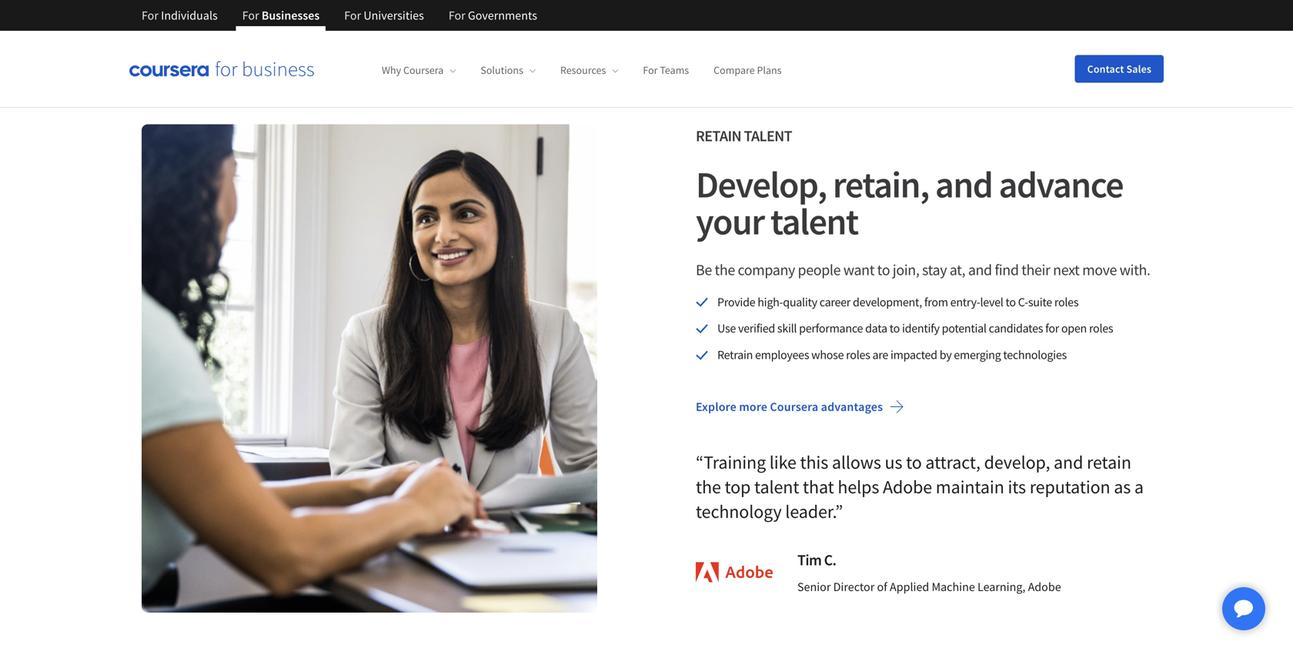 Task type: locate. For each thing, give the bounding box(es) containing it.
entry-
[[951, 294, 981, 310]]

retain
[[696, 126, 742, 145]]

for left the individuals
[[142, 8, 159, 23]]

governments
[[468, 8, 537, 23]]

for for businesses
[[242, 8, 259, 23]]

advantages
[[821, 399, 883, 415]]

adobe down us at the bottom right of page
[[883, 475, 933, 499]]

helps
[[838, 475, 880, 499]]

coursera right more
[[770, 399, 819, 415]]

of
[[877, 579, 888, 595]]

why coursera link
[[382, 63, 456, 77]]

retain talent
[[696, 126, 792, 145]]

data
[[865, 321, 888, 336]]

2 vertical spatial and
[[1054, 451, 1084, 474]]

impacted
[[891, 347, 938, 363]]

high-
[[758, 294, 783, 310]]

develop,
[[696, 161, 827, 207]]

the
[[715, 260, 735, 279], [696, 475, 721, 499]]

0 vertical spatial and
[[936, 161, 993, 207]]

2 vertical spatial roles
[[846, 347, 870, 363]]

1 vertical spatial roles
[[1089, 321, 1114, 336]]

whose
[[812, 347, 844, 363]]

for left digital
[[242, 8, 259, 23]]

1 vertical spatial adobe
[[1028, 579, 1062, 595]]

development,
[[853, 294, 922, 310]]

roles for provide high-quality career development, from entry-level to c-suite roles
[[1055, 294, 1079, 310]]

for left "governments" on the left top
[[449, 8, 466, 23]]

coursera hiring solutions image
[[142, 124, 597, 613]]

pwc
[[347, 3, 370, 19]]

0 vertical spatial adobe
[[883, 475, 933, 499]]

1 horizontal spatial coursera
[[770, 399, 819, 415]]

as
[[1114, 475, 1131, 499]]

chief digital officer, pwc india
[[243, 3, 398, 19]]

why coursera
[[382, 63, 444, 77]]

pwc logo image
[[142, 0, 219, 26]]

develop,
[[984, 451, 1051, 474]]

coursera
[[403, 63, 444, 77], [770, 399, 819, 415]]

officer,
[[308, 3, 344, 19]]

and inside training like this allows us to attract, develop, and retain the top talent that helps adobe maintain its reputation as a technology leader.
[[1054, 451, 1084, 474]]

compare
[[714, 63, 755, 77]]

why
[[382, 63, 401, 77]]

technologies
[[1004, 347, 1067, 363]]

talent
[[771, 198, 858, 244], [755, 475, 799, 499]]

candidates
[[989, 321, 1043, 336]]

1 vertical spatial coursera
[[770, 399, 819, 415]]

like
[[770, 451, 797, 474]]

and
[[936, 161, 993, 207], [968, 260, 992, 279], [1054, 451, 1084, 474]]

retain,
[[833, 161, 929, 207]]

contact sales
[[1088, 62, 1152, 76]]

resources
[[560, 63, 606, 77]]

suite
[[1029, 294, 1052, 310]]

to right data
[[890, 321, 900, 336]]

0 vertical spatial talent
[[771, 198, 858, 244]]

talent down the like
[[755, 475, 799, 499]]

at,
[[950, 260, 966, 279]]

for
[[1046, 321, 1059, 336]]

roles right suite
[[1055, 294, 1079, 310]]

solutions
[[481, 63, 523, 77]]

senior director of applied machine learning, adobe
[[798, 579, 1062, 595]]

to for identify
[[890, 321, 900, 336]]

roles left are
[[846, 347, 870, 363]]

roles right open
[[1089, 321, 1114, 336]]

senior
[[798, 579, 831, 595]]

adobe right learning,
[[1028, 579, 1062, 595]]

2 horizontal spatial roles
[[1089, 321, 1114, 336]]

compare plans link
[[714, 63, 782, 77]]

for for individuals
[[142, 8, 159, 23]]

for right officer,
[[344, 8, 361, 23]]

skill
[[778, 321, 797, 336]]

0 horizontal spatial roles
[[846, 347, 870, 363]]

the left top
[[696, 475, 721, 499]]

1 vertical spatial the
[[696, 475, 721, 499]]

roles
[[1055, 294, 1079, 310], [1089, 321, 1114, 336], [846, 347, 870, 363]]

0 horizontal spatial coursera
[[403, 63, 444, 77]]

allows
[[832, 451, 881, 474]]

reputation
[[1030, 475, 1111, 499]]

1 horizontal spatial roles
[[1055, 294, 1079, 310]]

1 vertical spatial and
[[968, 260, 992, 279]]

coursera right 'why'
[[403, 63, 444, 77]]

people
[[798, 260, 841, 279]]

open
[[1062, 321, 1087, 336]]

use verified skill performance data to identify potential candidates for open roles
[[718, 321, 1114, 336]]

0 vertical spatial the
[[715, 260, 735, 279]]

c.
[[824, 550, 837, 570]]

retrain employees whose roles are impacted by emerging technologies
[[718, 347, 1067, 363]]

adobe
[[883, 475, 933, 499], [1028, 579, 1062, 595]]

india
[[372, 3, 398, 19]]

to left the c-
[[1006, 294, 1016, 310]]

0 vertical spatial roles
[[1055, 294, 1079, 310]]

the right be
[[715, 260, 735, 279]]

to left join,
[[877, 260, 890, 279]]

quality
[[783, 294, 818, 310]]

for for governments
[[449, 8, 466, 23]]

to right us at the bottom right of page
[[906, 451, 922, 474]]

training
[[704, 451, 766, 474]]

contact
[[1088, 62, 1125, 76]]

1 vertical spatial talent
[[755, 475, 799, 499]]

their
[[1022, 260, 1051, 279]]

provide
[[718, 294, 756, 310]]

talent up people
[[771, 198, 858, 244]]

0 horizontal spatial adobe
[[883, 475, 933, 499]]

to inside training like this allows us to attract, develop, and retain the top talent that helps adobe maintain its reputation as a technology leader.
[[906, 451, 922, 474]]

sales
[[1127, 62, 1152, 76]]



Task type: vqa. For each thing, say whether or not it's contained in the screenshot.
Be the company people want to join, stay at, and find their next move with.
yes



Task type: describe. For each thing, give the bounding box(es) containing it.
retain
[[1087, 451, 1132, 474]]

next
[[1053, 260, 1080, 279]]

for governments
[[449, 8, 537, 23]]

the inside training like this allows us to attract, develop, and retain the top talent that helps adobe maintain its reputation as a technology leader.
[[696, 475, 721, 499]]

for for universities
[[344, 8, 361, 23]]

training like this allows us to attract, develop, and retain the top talent that helps adobe maintain its reputation as a technology leader.
[[696, 451, 1144, 523]]

talent
[[744, 126, 792, 145]]

join,
[[893, 260, 920, 279]]

maintain
[[936, 475, 1005, 499]]

learning,
[[978, 579, 1026, 595]]

this
[[800, 451, 829, 474]]

machine
[[932, 579, 975, 595]]

individuals
[[161, 8, 218, 23]]

and inside develop, retain, and advance your talent
[[936, 161, 993, 207]]

businesses
[[262, 8, 320, 23]]

explore
[[696, 399, 737, 415]]

for teams
[[643, 63, 689, 77]]

for teams link
[[643, 63, 689, 77]]

find
[[995, 260, 1019, 279]]

for individuals
[[142, 8, 218, 23]]

company
[[738, 260, 795, 279]]

director
[[834, 579, 875, 595]]

be
[[696, 260, 712, 279]]

0 vertical spatial coursera
[[403, 63, 444, 77]]

with.
[[1120, 260, 1151, 279]]

tim
[[798, 550, 822, 570]]

adobe inside training like this allows us to attract, develop, and retain the top talent that helps adobe maintain its reputation as a technology leader.
[[883, 475, 933, 499]]

to for attract,
[[906, 451, 922, 474]]

resources link
[[560, 63, 619, 77]]

digital
[[272, 3, 305, 19]]

for left teams
[[643, 63, 658, 77]]

talent inside develop, retain, and advance your talent
[[771, 198, 858, 244]]

more
[[739, 399, 768, 415]]

a
[[1135, 475, 1144, 499]]

provide high-quality career development, from entry-level to c-suite roles
[[718, 294, 1079, 310]]

plans
[[757, 63, 782, 77]]

universities
[[364, 8, 424, 23]]

adobe logo image
[[696, 562, 773, 583]]

be the company people want to join, stay at, and find their next move with.
[[696, 260, 1151, 279]]

employees
[[755, 347, 809, 363]]

career
[[820, 294, 851, 310]]

coursera for business image
[[129, 61, 314, 77]]

explore more coursera advantages link
[[684, 388, 917, 425]]

by
[[940, 347, 952, 363]]

c-
[[1018, 294, 1029, 310]]

applied
[[890, 579, 930, 595]]

for businesses
[[242, 8, 320, 23]]

are
[[873, 347, 889, 363]]

chief
[[243, 3, 270, 19]]

top
[[725, 475, 751, 499]]

banner navigation
[[129, 0, 550, 31]]

talent inside training like this allows us to attract, develop, and retain the top talent that helps adobe maintain its reputation as a technology leader.
[[755, 475, 799, 499]]

that
[[803, 475, 834, 499]]

compare plans
[[714, 63, 782, 77]]

advance
[[999, 161, 1124, 207]]

1 horizontal spatial adobe
[[1028, 579, 1062, 595]]

performance
[[799, 321, 863, 336]]

tim c.
[[798, 550, 837, 570]]

solutions link
[[481, 63, 536, 77]]

use
[[718, 321, 736, 336]]

your
[[696, 198, 764, 244]]

potential
[[942, 321, 987, 336]]

for universities
[[344, 8, 424, 23]]

leader.
[[786, 500, 835, 523]]

emerging
[[954, 347, 1001, 363]]

to for join,
[[877, 260, 890, 279]]

us
[[885, 451, 903, 474]]

contact sales button
[[1075, 55, 1164, 83]]

its
[[1008, 475, 1026, 499]]

verified
[[738, 321, 775, 336]]

develop, retain, and advance your talent
[[696, 161, 1124, 244]]

roles for use verified skill performance data to identify potential candidates for open roles
[[1089, 321, 1114, 336]]

explore more coursera advantages
[[696, 399, 883, 415]]

stay
[[922, 260, 947, 279]]

teams
[[660, 63, 689, 77]]

retrain
[[718, 347, 753, 363]]

want
[[844, 260, 875, 279]]

level
[[981, 294, 1004, 310]]

technology
[[696, 500, 782, 523]]



